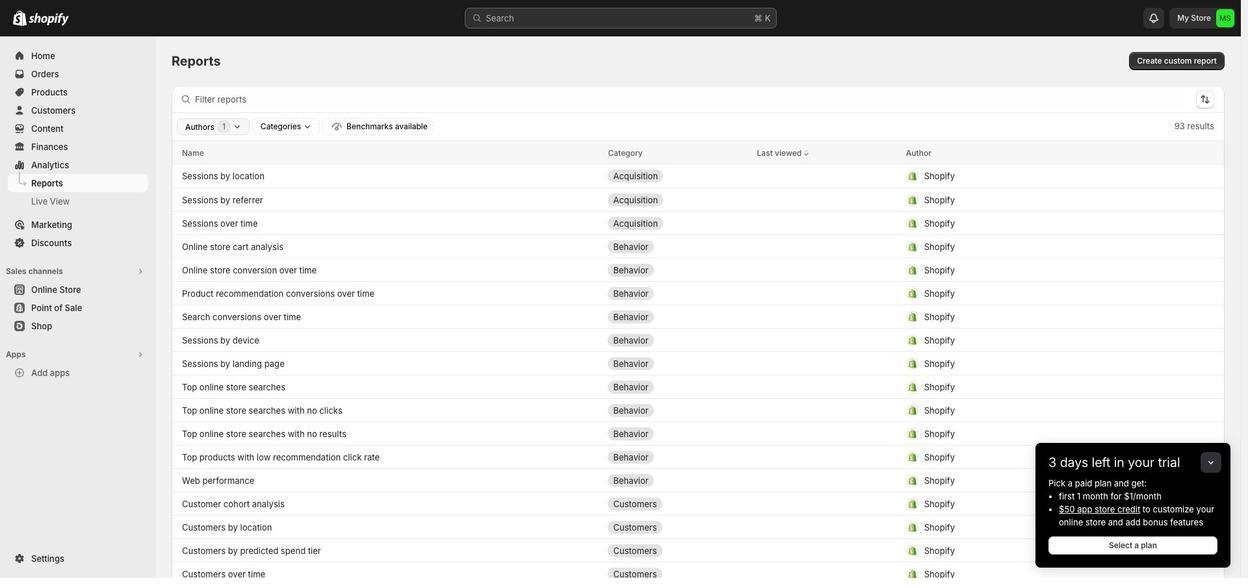 Task type: describe. For each thing, give the bounding box(es) containing it.
15 row from the top
[[172, 469, 1225, 492]]

1 row from the top
[[172, 141, 1225, 164]]

19 row from the top
[[172, 562, 1225, 579]]

2 row from the top
[[172, 164, 1225, 188]]

11 row from the top
[[172, 375, 1225, 399]]

13 row from the top
[[172, 422, 1225, 445]]

4 row from the top
[[172, 211, 1225, 235]]

0 horizontal spatial shopify image
[[13, 10, 27, 26]]

5 row from the top
[[172, 235, 1225, 258]]

6 row from the top
[[172, 258, 1225, 282]]

8 row from the top
[[172, 305, 1225, 328]]



Task type: locate. For each thing, give the bounding box(es) containing it.
cell
[[608, 166, 747, 187], [906, 166, 1183, 187], [608, 190, 747, 210], [757, 190, 896, 210], [906, 190, 1183, 210], [608, 213, 747, 234], [906, 213, 1183, 234], [608, 236, 747, 257], [757, 236, 896, 257], [906, 236, 1183, 257], [608, 260, 747, 281], [906, 260, 1183, 281], [608, 283, 747, 304], [757, 283, 896, 304], [906, 283, 1183, 304], [608, 307, 747, 327], [906, 307, 1183, 327], [608, 330, 747, 351], [757, 330, 896, 351], [906, 330, 1183, 351], [608, 353, 747, 374], [906, 353, 1183, 374], [608, 377, 747, 398], [757, 377, 896, 398], [906, 377, 1183, 398], [608, 400, 747, 421], [906, 400, 1183, 421], [608, 424, 747, 444], [757, 424, 896, 444], [906, 424, 1183, 444], [608, 447, 747, 468], [906, 447, 1183, 468], [608, 470, 747, 491], [757, 470, 896, 491], [906, 470, 1183, 491], [608, 494, 747, 515], [906, 494, 1183, 515], [608, 517, 747, 538], [757, 517, 896, 538], [906, 517, 1183, 538], [608, 541, 747, 561], [906, 541, 1183, 561], [608, 564, 747, 579], [757, 564, 896, 579], [906, 564, 1183, 579]]

row
[[172, 141, 1225, 164], [172, 164, 1225, 188], [172, 188, 1225, 211], [172, 211, 1225, 235], [172, 235, 1225, 258], [172, 258, 1225, 282], [172, 282, 1225, 305], [172, 305, 1225, 328], [172, 328, 1225, 352], [172, 352, 1225, 375], [172, 375, 1225, 399], [172, 399, 1225, 422], [172, 422, 1225, 445], [172, 445, 1225, 469], [172, 469, 1225, 492], [172, 492, 1225, 516], [172, 516, 1225, 539], [172, 539, 1225, 562], [172, 562, 1225, 579]]

list of reports table
[[172, 141, 1225, 579]]

18 row from the top
[[172, 539, 1225, 562]]

1 horizontal spatial shopify image
[[29, 13, 69, 26]]

3 row from the top
[[172, 188, 1225, 211]]

12 row from the top
[[172, 399, 1225, 422]]

Filter reports text field
[[195, 89, 1186, 110]]

my store image
[[1216, 9, 1235, 27]]

shopify image
[[13, 10, 27, 26], [29, 13, 69, 26]]

16 row from the top
[[172, 492, 1225, 516]]

9 row from the top
[[172, 328, 1225, 352]]

7 row from the top
[[172, 282, 1225, 305]]

17 row from the top
[[172, 516, 1225, 539]]

14 row from the top
[[172, 445, 1225, 469]]

10 row from the top
[[172, 352, 1225, 375]]



Task type: vqa. For each thing, say whether or not it's contained in the screenshot.
fifth 'Row' from the top
yes



